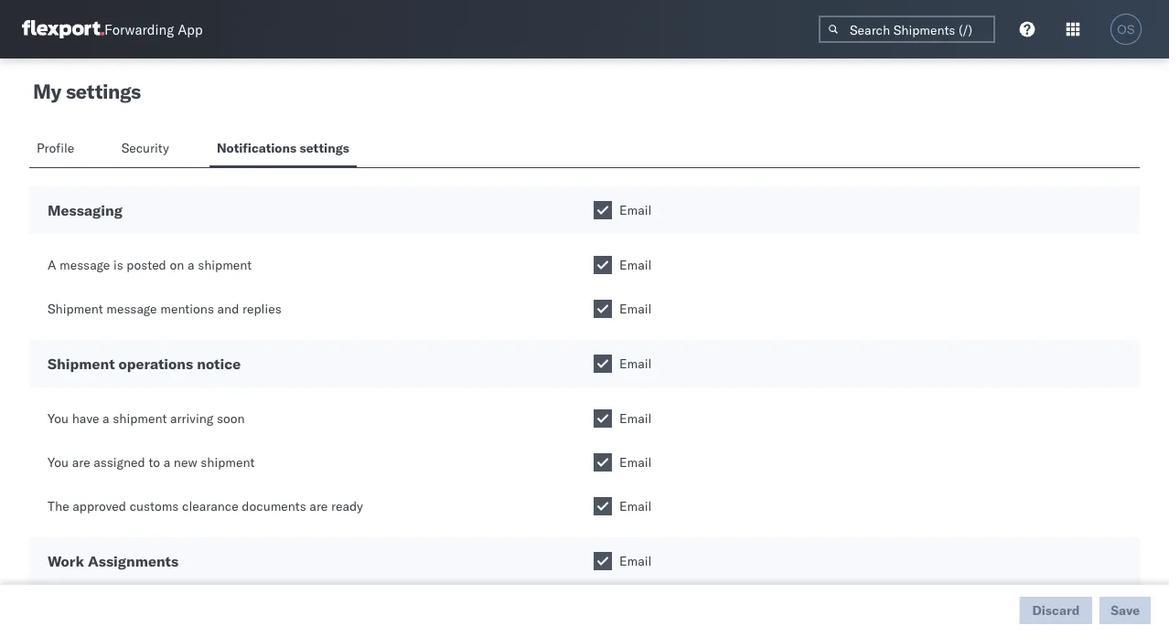 Task type: describe. For each thing, give the bounding box(es) containing it.
0 vertical spatial a
[[188, 257, 195, 273]]

replies
[[243, 301, 282, 317]]

shipment for new
[[201, 455, 255, 471]]

work
[[48, 553, 84, 571]]

the approved customs clearance documents are ready
[[48, 499, 363, 515]]

notifications settings
[[217, 140, 349, 156]]

notifications settings button
[[210, 132, 357, 167]]

have
[[72, 411, 99, 427]]

notice
[[197, 355, 241, 373]]

approved
[[73, 499, 126, 515]]

assignments
[[88, 553, 179, 571]]

email for the approved customs clearance documents are ready
[[620, 499, 652, 515]]

to
[[149, 455, 160, 471]]

shipment for shipment operations notice
[[48, 355, 115, 373]]

email for shipment message mentions and replies
[[620, 301, 652, 317]]

profile button
[[29, 132, 85, 167]]

1 horizontal spatial a
[[164, 455, 170, 471]]

work assignments
[[48, 553, 179, 571]]

forwarding app link
[[22, 20, 203, 38]]

mentions
[[160, 301, 214, 317]]

you for you are assigned to a new shipment
[[48, 455, 69, 471]]

flexport. image
[[22, 20, 104, 38]]

email for messaging
[[620, 202, 652, 218]]

1 vertical spatial are
[[310, 499, 328, 515]]

on
[[170, 257, 184, 273]]

profile
[[37, 140, 74, 156]]

the
[[48, 499, 69, 515]]

ready
[[331, 499, 363, 515]]

message for shipment
[[106, 301, 157, 317]]

shipment operations notice
[[48, 355, 241, 373]]

security button
[[114, 132, 180, 167]]

settings for my settings
[[66, 79, 141, 104]]

documents
[[242, 499, 306, 515]]



Task type: locate. For each thing, give the bounding box(es) containing it.
shipment for shipment message mentions and replies
[[48, 301, 103, 317]]

shipment
[[198, 257, 252, 273], [113, 411, 167, 427], [201, 455, 255, 471]]

notifications
[[217, 140, 297, 156]]

a
[[188, 257, 195, 273], [103, 411, 109, 427], [164, 455, 170, 471]]

you have a shipment arriving soon
[[48, 411, 245, 427]]

security
[[121, 140, 169, 156]]

shipment
[[48, 301, 103, 317], [48, 355, 115, 373]]

arriving
[[170, 411, 213, 427]]

os
[[1118, 22, 1135, 36]]

email for you have a shipment arriving soon
[[620, 411, 652, 427]]

my
[[33, 79, 61, 104]]

you
[[48, 411, 69, 427], [48, 455, 69, 471]]

message for a
[[60, 257, 110, 273]]

you up 'the'
[[48, 455, 69, 471]]

email for work assignments
[[620, 554, 652, 570]]

shipment right new on the left bottom of page
[[201, 455, 255, 471]]

shipment up have
[[48, 355, 115, 373]]

1 vertical spatial you
[[48, 455, 69, 471]]

2 shipment from the top
[[48, 355, 115, 373]]

message right the a
[[60, 257, 110, 273]]

you left have
[[48, 411, 69, 427]]

a message is posted on a shipment
[[48, 257, 252, 273]]

a right to
[[164, 455, 170, 471]]

0 vertical spatial are
[[72, 455, 90, 471]]

None checkbox
[[594, 355, 612, 373], [594, 410, 612, 428], [594, 355, 612, 373], [594, 410, 612, 428]]

new
[[174, 455, 197, 471]]

customs
[[130, 499, 179, 515]]

forwarding app
[[104, 21, 203, 38]]

shipment for a
[[198, 257, 252, 273]]

1 horizontal spatial are
[[310, 499, 328, 515]]

shipment down the a
[[48, 301, 103, 317]]

Search Shipments (/) text field
[[819, 16, 996, 43]]

1 vertical spatial settings
[[300, 140, 349, 156]]

email for a message is posted on a shipment
[[620, 257, 652, 273]]

you for you have a shipment arriving soon
[[48, 411, 69, 427]]

shipment up you are assigned to a new shipment
[[113, 411, 167, 427]]

are left ready
[[310, 499, 328, 515]]

1 shipment from the top
[[48, 301, 103, 317]]

4 email from the top
[[620, 356, 652, 372]]

0 vertical spatial you
[[48, 411, 69, 427]]

posted
[[127, 257, 166, 273]]

settings for notifications settings
[[300, 140, 349, 156]]

1 horizontal spatial settings
[[300, 140, 349, 156]]

a right have
[[103, 411, 109, 427]]

1 vertical spatial shipment
[[113, 411, 167, 427]]

settings
[[66, 79, 141, 104], [300, 140, 349, 156]]

2 vertical spatial a
[[164, 455, 170, 471]]

2 email from the top
[[620, 257, 652, 273]]

email for shipment operations notice
[[620, 356, 652, 372]]

my settings
[[33, 79, 141, 104]]

shipment up and
[[198, 257, 252, 273]]

app
[[178, 21, 203, 38]]

is
[[113, 257, 123, 273]]

1 you from the top
[[48, 411, 69, 427]]

message down is
[[106, 301, 157, 317]]

are left assigned
[[72, 455, 90, 471]]

a
[[48, 257, 56, 273]]

6 email from the top
[[620, 455, 652, 471]]

os button
[[1106, 8, 1148, 50]]

0 horizontal spatial are
[[72, 455, 90, 471]]

settings right notifications
[[300, 140, 349, 156]]

assigned
[[94, 455, 145, 471]]

0 horizontal spatial settings
[[66, 79, 141, 104]]

None checkbox
[[594, 201, 612, 220], [594, 256, 612, 275], [594, 300, 612, 318], [594, 454, 612, 472], [594, 498, 612, 516], [594, 553, 612, 571], [594, 201, 612, 220], [594, 256, 612, 275], [594, 300, 612, 318], [594, 454, 612, 472], [594, 498, 612, 516], [594, 553, 612, 571]]

forwarding
[[104, 21, 174, 38]]

are
[[72, 455, 90, 471], [310, 499, 328, 515]]

clearance
[[182, 499, 239, 515]]

settings inside notifications settings button
[[300, 140, 349, 156]]

1 vertical spatial shipment
[[48, 355, 115, 373]]

1 vertical spatial message
[[106, 301, 157, 317]]

email
[[620, 202, 652, 218], [620, 257, 652, 273], [620, 301, 652, 317], [620, 356, 652, 372], [620, 411, 652, 427], [620, 455, 652, 471], [620, 499, 652, 515], [620, 554, 652, 570]]

messaging
[[48, 201, 123, 220]]

1 email from the top
[[620, 202, 652, 218]]

0 vertical spatial shipment
[[198, 257, 252, 273]]

2 vertical spatial shipment
[[201, 455, 255, 471]]

settings right my
[[66, 79, 141, 104]]

you are assigned to a new shipment
[[48, 455, 255, 471]]

0 horizontal spatial a
[[103, 411, 109, 427]]

2 horizontal spatial a
[[188, 257, 195, 273]]

a right on
[[188, 257, 195, 273]]

email for you are assigned to a new shipment
[[620, 455, 652, 471]]

1 vertical spatial a
[[103, 411, 109, 427]]

5 email from the top
[[620, 411, 652, 427]]

0 vertical spatial shipment
[[48, 301, 103, 317]]

7 email from the top
[[620, 499, 652, 515]]

operations
[[118, 355, 193, 373]]

8 email from the top
[[620, 554, 652, 570]]

message
[[60, 257, 110, 273], [106, 301, 157, 317]]

2 you from the top
[[48, 455, 69, 471]]

0 vertical spatial settings
[[66, 79, 141, 104]]

and
[[217, 301, 239, 317]]

soon
[[217, 411, 245, 427]]

3 email from the top
[[620, 301, 652, 317]]

shipment message mentions and replies
[[48, 301, 282, 317]]

0 vertical spatial message
[[60, 257, 110, 273]]



Task type: vqa. For each thing, say whether or not it's contained in the screenshot.
4th Email from the top
yes



